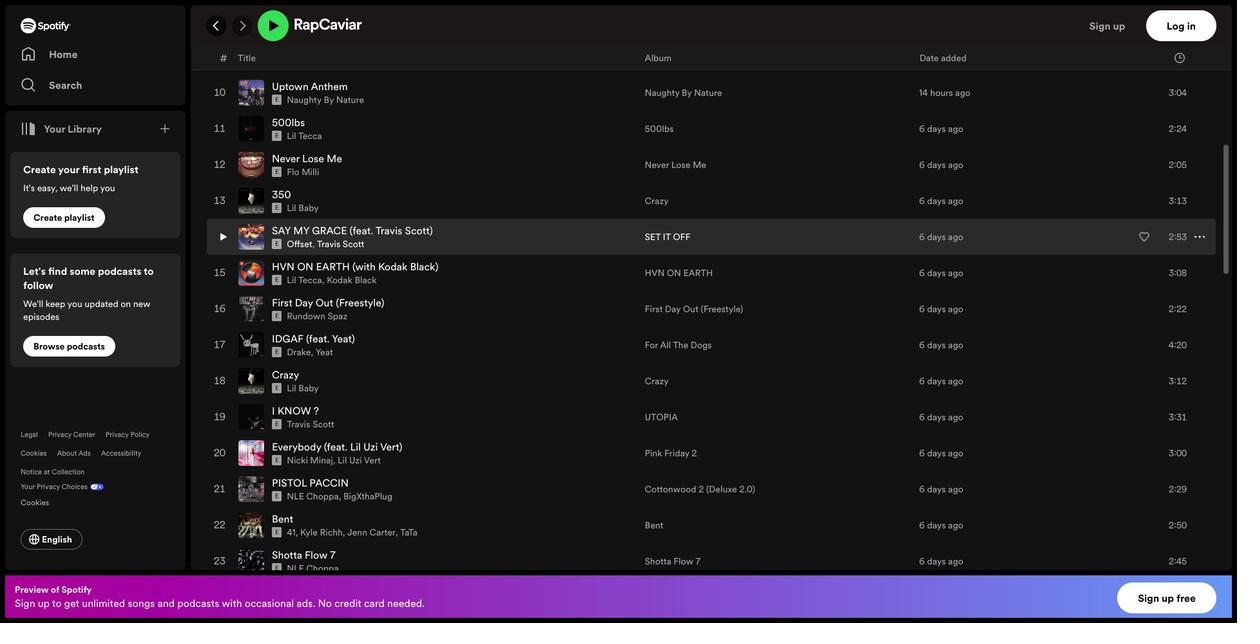 Task type: describe. For each thing, give the bounding box(es) containing it.
uptown anthem e
[[272, 79, 348, 104]]

6 days ago for pistol paccin
[[919, 483, 963, 496]]

dogs for you broke my heart
[[691, 50, 712, 63]]

it's
[[23, 182, 35, 195]]

with
[[222, 597, 242, 611]]

shotta flow 7 cell
[[238, 545, 635, 579]]

crazy for 350
[[645, 195, 669, 208]]

nicki minaj , lil uzi vert
[[287, 454, 381, 467]]

e inside first day out (freestyle) e
[[275, 313, 279, 320]]

6 for idgaf (feat. yeat)
[[919, 339, 925, 352]]

explicit element for 500lbs
[[272, 131, 282, 141]]

2:53
[[1169, 231, 1187, 244]]

e inside shotta flow 7 e
[[275, 565, 279, 573]]

podcasts inside browse podcasts link
[[67, 340, 105, 353]]

never for never lose me e
[[272, 152, 300, 166]]

minaj for nicki minaj
[[310, 21, 333, 34]]

1 horizontal spatial naughty by nature link
[[645, 86, 722, 99]]

explicit element for shotta
[[272, 564, 282, 574]]

6 for bent
[[919, 519, 925, 532]]

0 vertical spatial 2
[[692, 447, 697, 460]]

2:05
[[1169, 159, 1187, 172]]

sign up free button
[[1117, 583, 1217, 614]]

2:24
[[1169, 123, 1187, 135]]

ago for first day out (freestyle)
[[948, 303, 963, 316]]

0 horizontal spatial naughty by nature link
[[287, 94, 364, 106]]

6 for hvn on earth (with kodak black)
[[919, 267, 925, 280]]

kodak black link
[[327, 274, 377, 287]]

added
[[941, 51, 967, 64]]

everybody (feat. lil uzi vert) e
[[272, 440, 402, 465]]

naughty inside the uptown anthem "cell"
[[287, 94, 322, 106]]

pink friday 2 link
[[645, 447, 697, 460]]

travis scott link for ?
[[287, 418, 334, 431]]

, left tata 'link'
[[396, 527, 398, 539]]

1 horizontal spatial travis
[[317, 238, 340, 251]]

1 horizontal spatial shotta flow 7 link
[[645, 556, 701, 568]]

anthem
[[311, 79, 348, 94]]

1 horizontal spatial first day out (freestyle) link
[[645, 303, 743, 316]]

podcasts inside preview of spotify sign up to get unlimited songs and podcasts with occasional ads. no credit card needed.
[[177, 597, 219, 611]]

explicit element for ftcu
[[272, 23, 282, 33]]

ago for bent
[[948, 519, 963, 532]]

day for first day out (freestyle)
[[665, 303, 681, 316]]

explicit element for never
[[272, 167, 282, 177]]

1 horizontal spatial by
[[682, 86, 692, 99]]

hvn for hvn on earth
[[645, 267, 665, 280]]

travis scott
[[287, 418, 334, 431]]

set it off
[[645, 231, 691, 244]]

up inside preview of spotify sign up to get unlimited songs and podcasts with occasional ads. no credit card needed.
[[38, 597, 50, 611]]

shotta flow 7 link inside shotta flow 7 cell
[[272, 548, 336, 563]]

0 horizontal spatial bent link
[[272, 512, 293, 527]]

, inside pistol paccin cell
[[339, 490, 341, 503]]

privacy down at
[[37, 483, 60, 492]]

scott)
[[405, 224, 433, 238]]

songs
[[128, 597, 155, 611]]

duration image
[[1175, 53, 1185, 63]]

credit
[[334, 597, 361, 611]]

your library button
[[15, 116, 107, 142]]

e inside the 'everybody (feat. lil uzi vert) e'
[[275, 457, 279, 465]]

lil inside 500lbs cell
[[287, 130, 296, 143]]

everybody (feat. lil uzi vert) link
[[272, 440, 402, 454]]

you broke my heart drake
[[272, 43, 365, 70]]

ago for pistol paccin
[[948, 483, 963, 496]]

flo milli
[[287, 166, 319, 179]]

sign for sign up free
[[1138, 592, 1159, 606]]

lose for never lose me
[[671, 159, 691, 172]]

say my grace (feat. travis scott) row
[[207, 219, 1216, 255]]

card
[[364, 597, 385, 611]]

out for first day out (freestyle) e
[[316, 296, 333, 310]]

crazy e
[[272, 368, 299, 393]]

say my grace (feat. travis scott) cell
[[238, 220, 635, 255]]

7 for shotta flow 7
[[696, 556, 701, 568]]

days for i know ?
[[927, 411, 946, 424]]

create for your
[[23, 162, 56, 177]]

(freestyle) for first day out (freestyle)
[[701, 303, 743, 316]]

3:12
[[1169, 375, 1187, 388]]

travis scott link for travis
[[317, 238, 364, 251]]

choppa for nle choppa , bigxthaplug
[[306, 490, 339, 503]]

off
[[673, 231, 691, 244]]

ago for uptown anthem
[[955, 86, 971, 99]]

about
[[57, 449, 77, 459]]

say my grace (feat. travis scott) link
[[272, 224, 433, 238]]

some
[[70, 264, 95, 278]]

tecca for lil tecca , kodak black
[[298, 274, 322, 287]]

library
[[68, 122, 102, 136]]

pistol paccin cell
[[238, 472, 635, 507]]

find
[[48, 264, 67, 278]]

play say my grace (feat. travis scott) by offset, travis scott image
[[218, 230, 228, 245]]

uptown
[[272, 79, 309, 94]]

flow for shotta flow 7 e
[[305, 548, 327, 563]]

0 horizontal spatial first day out (freestyle) link
[[272, 296, 384, 310]]

crazy cell
[[238, 364, 635, 399]]

flo
[[287, 166, 299, 179]]

at
[[44, 468, 50, 477]]

about ads link
[[57, 449, 91, 459]]

lil baby link for crazy
[[287, 382, 319, 395]]

2 nicki minaj link from the top
[[287, 454, 333, 467]]

sign up
[[1089, 19, 1125, 33]]

to inside preview of spotify sign up to get unlimited songs and podcasts with occasional ads. no credit card needed.
[[52, 597, 62, 611]]

offset , travis scott
[[287, 238, 364, 251]]

never lose me cell
[[238, 148, 635, 182]]

6 for everybody (feat. lil uzi vert)
[[919, 447, 925, 460]]

playlist inside button
[[64, 211, 95, 224]]

lil baby for 350
[[287, 202, 319, 215]]

choppa for nle choppa
[[306, 563, 339, 576]]

tata link
[[400, 527, 418, 539]]

kyle
[[300, 527, 318, 539]]

help
[[81, 182, 98, 195]]

on for hvn on earth
[[667, 267, 681, 280]]

3:50
[[1169, 50, 1187, 63]]

explicit element for 350
[[272, 203, 282, 213]]

days for hvn on earth (with kodak black)
[[927, 267, 946, 280]]

ftcu cell
[[238, 3, 635, 38]]

vert
[[364, 454, 381, 467]]

black)
[[410, 260, 438, 274]]

naughty by nature inside the uptown anthem "cell"
[[287, 94, 364, 106]]

500lbs for 500lbs
[[645, 123, 674, 135]]

my
[[293, 224, 309, 238]]

ftcu link
[[272, 7, 299, 21]]

milli
[[302, 166, 319, 179]]

drake inside you broke my heart drake
[[287, 57, 311, 70]]

to inside let's find some podcasts to follow we'll keep you updated on new episodes
[[144, 264, 154, 278]]

jenn
[[347, 527, 367, 539]]

first day out (freestyle)
[[645, 303, 743, 316]]

podcasts inside let's find some podcasts to follow we'll keep you updated on new episodes
[[98, 264, 142, 278]]

1 horizontal spatial bent link
[[645, 519, 664, 532]]

and
[[157, 597, 175, 611]]

6 days ago for idgaf (feat. yeat)
[[919, 339, 963, 352]]

6 days ago for say my grace (feat. travis scott)
[[919, 231, 963, 244]]

first for first day out (freestyle) e
[[272, 296, 292, 310]]

ftcu e
[[272, 7, 299, 32]]

create for playlist
[[34, 211, 62, 224]]

accessibility
[[101, 449, 141, 459]]

350 cell
[[238, 184, 635, 219]]

lil inside 'hvn on earth (with kodak black)' cell
[[287, 274, 296, 287]]

days for first day out (freestyle)
[[927, 303, 946, 316]]

first
[[82, 162, 101, 177]]

days for say my grace (feat. travis scott)
[[927, 231, 946, 244]]

1 cell from the left
[[645, 3, 909, 38]]

crazy link inside cell
[[272, 368, 299, 382]]

let's
[[23, 264, 46, 278]]

playlist inside create your first playlist it's easy, we'll help you
[[104, 162, 138, 177]]

6 for 500lbs
[[919, 123, 925, 135]]

idgaf (feat. yeat) e
[[272, 332, 355, 356]]

preview
[[15, 584, 49, 597]]

black
[[355, 274, 377, 287]]

e inside never lose me e
[[275, 168, 279, 176]]

album
[[645, 51, 672, 64]]

easy,
[[37, 182, 58, 195]]

shotta flow 7 e
[[272, 548, 336, 573]]

ago for crazy
[[948, 375, 963, 388]]

2 drake link from the top
[[287, 346, 311, 359]]

earth for hvn on earth
[[683, 267, 713, 280]]

nle for nle choppa , bigxthaplug
[[287, 490, 304, 503]]

6 days ago for i know ?
[[919, 411, 963, 424]]

2:53 cell
[[1128, 220, 1205, 255]]

never lose me link inside cell
[[272, 152, 342, 166]]

sign inside preview of spotify sign up to get unlimited songs and podcasts with occasional ads. no credit card needed.
[[15, 597, 35, 611]]

cottonwood 2 (deluxe 2.0)
[[645, 483, 755, 496]]

scott inside cell
[[343, 238, 364, 251]]

drake inside idgaf (feat. yeat) "cell"
[[287, 346, 311, 359]]

spotify
[[61, 584, 92, 597]]

all for you broke my heart
[[660, 50, 671, 63]]

hvn on earth (with kodak black) e
[[272, 260, 438, 284]]

days for everybody (feat. lil uzi vert)
[[927, 447, 946, 460]]

nicki minaj
[[287, 21, 333, 34]]

, left kyle
[[296, 527, 298, 539]]

shotta for shotta flow 7 e
[[272, 548, 302, 563]]

your
[[58, 162, 80, 177]]

your for your library
[[44, 122, 65, 136]]

0 horizontal spatial uzi
[[349, 454, 362, 467]]

ago for say my grace (feat. travis scott)
[[948, 231, 963, 244]]

1 nicki minaj link from the top
[[287, 21, 333, 34]]

me for never lose me
[[693, 159, 706, 172]]

never lose me
[[645, 159, 706, 172]]

ago for idgaf (feat. yeat)
[[948, 339, 963, 352]]

3:08
[[1169, 267, 1187, 280]]

2:45 cell
[[1128, 545, 1205, 579]]

privacy for privacy policy
[[106, 430, 129, 440]]

notice
[[21, 468, 42, 477]]

6 for first day out (freestyle)
[[919, 303, 925, 316]]

1 horizontal spatial 500lbs link
[[645, 123, 674, 135]]

1 horizontal spatial naughty
[[645, 86, 680, 99]]

lil baby for crazy
[[287, 382, 319, 395]]

bent for bent
[[645, 519, 664, 532]]

never for never lose me
[[645, 159, 669, 172]]

# row
[[207, 46, 1216, 70]]

e inside idgaf (feat. yeat) e
[[275, 349, 279, 356]]

flo milli link
[[287, 166, 319, 179]]

top bar and user menu element
[[191, 5, 1232, 46]]

all for idgaf (feat. yeat)
[[660, 339, 671, 352]]

lil inside 'crazy' cell
[[287, 382, 296, 395]]

cottonwood
[[645, 483, 696, 496]]

explicit element for say
[[272, 239, 282, 249]]

me for never lose me e
[[327, 152, 342, 166]]

scary
[[714, 50, 737, 63]]

edition
[[766, 50, 794, 63]]

ads
[[78, 449, 91, 459]]

nle choppa , bigxthaplug
[[287, 490, 392, 503]]

3:31
[[1169, 411, 1187, 424]]

500lbs link inside cell
[[272, 115, 305, 130]]

occasional
[[245, 597, 294, 611]]

explicit element for i
[[272, 420, 282, 430]]

collection
[[52, 468, 85, 477]]

crazy for crazy
[[645, 375, 669, 388]]

6 for never lose me
[[919, 159, 925, 172]]

uzi inside the 'everybody (feat. lil uzi vert) e'
[[363, 440, 378, 454]]

go back image
[[211, 21, 222, 31]]

days for 500lbs
[[927, 123, 946, 135]]

6 days ago for never lose me
[[919, 159, 963, 172]]

41
[[287, 527, 296, 539]]

nle choppa
[[287, 563, 339, 576]]

main element
[[5, 5, 186, 571]]

kodak inside hvn on earth (with kodak black) e
[[378, 260, 407, 274]]

lil tecca , kodak black
[[287, 274, 377, 287]]

explicit element for crazy
[[272, 384, 282, 394]]

crazy link for 350
[[645, 195, 669, 208]]

i
[[272, 404, 275, 418]]

e inside bent e
[[275, 529, 279, 537]]



Task type: locate. For each thing, give the bounding box(es) containing it.
7 inside shotta flow 7 e
[[330, 548, 336, 563]]

earth down offset , travis scott
[[316, 260, 350, 274]]

1 for from the top
[[645, 50, 658, 63]]

travis scott link inside i know ? cell
[[287, 418, 334, 431]]

6 days ago for shotta flow 7
[[919, 556, 963, 568]]

explicit element inside shotta flow 7 cell
[[272, 564, 282, 574]]

6 inside say my grace (feat. travis scott) row
[[919, 231, 925, 244]]

cookies up notice
[[21, 449, 47, 459]]

2 cell from the left
[[919, 3, 1117, 38]]

0 vertical spatial minaj
[[310, 21, 333, 34]]

2 cookies link from the top
[[21, 495, 59, 509]]

1 vertical spatial your
[[21, 483, 35, 492]]

drake left yeat link
[[287, 346, 311, 359]]

1 minaj from the top
[[310, 21, 333, 34]]

choppa inside shotta flow 7 cell
[[306, 563, 339, 576]]

2 choppa from the top
[[306, 563, 339, 576]]

home link
[[21, 41, 170, 67]]

go forward image
[[237, 21, 247, 31]]

0 horizontal spatial kodak
[[327, 274, 352, 287]]

idgaf (feat. yeat) cell
[[238, 328, 635, 363]]

5 6 days ago from the top
[[919, 231, 963, 244]]

needed.
[[387, 597, 425, 611]]

bent left kyle
[[272, 512, 293, 527]]

scott up everybody (feat. lil uzi vert) link
[[313, 418, 334, 431]]

1 vertical spatial nle choppa link
[[287, 563, 339, 576]]

to
[[144, 264, 154, 278], [52, 597, 62, 611]]

0 vertical spatial the
[[673, 50, 688, 63]]

explicit element inside 'never lose me' cell
[[272, 167, 282, 177]]

0 vertical spatial create
[[23, 162, 56, 177]]

3:04
[[1169, 86, 1187, 99]]

the right album
[[673, 50, 688, 63]]

legal
[[21, 430, 38, 440]]

2 horizontal spatial sign
[[1138, 592, 1159, 606]]

5 6 from the top
[[919, 231, 925, 244]]

crazy link down drake , yeat
[[272, 368, 299, 382]]

english
[[42, 534, 72, 546]]

baby inside 350 "cell"
[[299, 202, 319, 215]]

1 horizontal spatial never
[[645, 159, 669, 172]]

dogs for idgaf (feat. yeat)
[[691, 339, 712, 352]]

0 vertical spatial dogs
[[691, 50, 712, 63]]

naughty by nature link up lil tecca
[[287, 94, 364, 106]]

e inside hvn on earth (with kodak black) e
[[275, 277, 279, 284]]

travis inside say my grace (feat. travis scott) e
[[376, 224, 402, 238]]

crazy
[[645, 195, 669, 208], [272, 368, 299, 382], [645, 375, 669, 388]]

0 horizontal spatial earth
[[316, 260, 350, 274]]

lil up know
[[287, 382, 296, 395]]

up left free
[[1162, 592, 1174, 606]]

7 6 from the top
[[919, 303, 925, 316]]

my
[[321, 43, 336, 57]]

lil baby up the my
[[287, 202, 319, 215]]

i know ? cell
[[238, 400, 635, 435]]

first for first day out (freestyle)
[[645, 303, 663, 316]]

1 6 from the top
[[919, 50, 925, 63]]

13 6 days ago from the top
[[919, 519, 963, 532]]

13 6 from the top
[[919, 519, 925, 532]]

2:45
[[1169, 556, 1187, 568]]

41 , kyle richh , jenn carter , tata
[[287, 527, 418, 539]]

you broke my heart link
[[272, 43, 365, 57]]

on down set it off
[[667, 267, 681, 280]]

(freestyle) down hvn on earth
[[701, 303, 743, 316]]

explicit element inside pistol paccin cell
[[272, 492, 282, 502]]

0 horizontal spatial hvn
[[272, 260, 295, 274]]

friday
[[665, 447, 689, 460]]

travis
[[376, 224, 402, 238], [317, 238, 340, 251], [287, 418, 310, 431]]

1 cookies from the top
[[21, 449, 47, 459]]

ago for hvn on earth (with kodak black)
[[948, 267, 963, 280]]

1 vertical spatial nicki
[[287, 454, 308, 467]]

scott up hvn on earth (with kodak black) link
[[343, 238, 364, 251]]

idgaf
[[272, 332, 303, 346]]

1 horizontal spatial first
[[645, 303, 663, 316]]

14 days from the top
[[927, 556, 946, 568]]

create down easy, in the top left of the page
[[34, 211, 62, 224]]

set it off link
[[645, 231, 691, 244]]

title
[[238, 51, 256, 64]]

minaj inside everybody (feat. lil uzi vert) 'cell'
[[310, 454, 333, 467]]

2 nle from the top
[[287, 563, 304, 576]]

13 e from the top
[[275, 493, 279, 501]]

0 vertical spatial nicki
[[287, 21, 308, 34]]

0 vertical spatial you
[[100, 182, 115, 195]]

7 6 days ago from the top
[[919, 303, 963, 316]]

up for sign up
[[1113, 19, 1125, 33]]

cookies down your privacy choices button on the bottom left of the page
[[21, 497, 49, 508]]

bent link down cottonwood
[[645, 519, 664, 532]]

days for shotta flow 7
[[927, 556, 946, 568]]

tecca up never lose me e
[[298, 130, 322, 143]]

nicki up broke
[[287, 21, 308, 34]]

2 vertical spatial podcasts
[[177, 597, 219, 611]]

nle inside shotta flow 7 cell
[[287, 563, 304, 576]]

15 explicit element from the top
[[272, 564, 282, 574]]

cookies for second cookies link
[[21, 497, 49, 508]]

grace
[[312, 224, 347, 238]]

minaj for nicki minaj , lil uzi vert
[[310, 454, 333, 467]]

2:22
[[1169, 303, 1187, 316]]

3 6 days ago from the top
[[919, 159, 963, 172]]

6 e from the top
[[275, 240, 279, 248]]

ftcu
[[272, 7, 299, 21]]

accessibility link
[[101, 449, 141, 459]]

first
[[272, 296, 292, 310], [645, 303, 663, 316]]

day for first day out (freestyle) e
[[295, 296, 313, 310]]

crazy down drake , yeat
[[272, 368, 299, 382]]

hvn for hvn on earth (with kodak black) e
[[272, 260, 295, 274]]

(freestyle) down the black
[[336, 296, 384, 310]]

me
[[327, 152, 342, 166], [693, 159, 706, 172]]

0 horizontal spatial naughty
[[287, 94, 322, 106]]

1 horizontal spatial to
[[144, 264, 154, 278]]

2 minaj from the top
[[310, 454, 333, 467]]

14 explicit element from the top
[[272, 528, 282, 538]]

2 lil baby link from the top
[[287, 382, 319, 395]]

1 nicki from the top
[[287, 21, 308, 34]]

0 vertical spatial tecca
[[298, 130, 322, 143]]

1 6 days ago from the top
[[919, 50, 963, 63]]

lil baby inside 350 "cell"
[[287, 202, 319, 215]]

by right uptown
[[324, 94, 334, 106]]

explicit element inside 350 "cell"
[[272, 203, 282, 213]]

spotify image
[[21, 18, 71, 34]]

first inside first day out (freestyle) e
[[272, 296, 292, 310]]

4 6 from the top
[[919, 195, 925, 208]]

1 horizontal spatial lose
[[671, 159, 691, 172]]

explicit element for everybody
[[272, 456, 282, 466]]

in
[[1187, 19, 1196, 33]]

first day out (freestyle) link down lil tecca , kodak black
[[272, 296, 384, 310]]

14 6 from the top
[[919, 556, 925, 568]]

cookies
[[21, 449, 47, 459], [21, 497, 49, 508]]

2 days from the top
[[927, 123, 946, 135]]

never inside never lose me e
[[272, 152, 300, 166]]

1 horizontal spatial kodak
[[378, 260, 407, 274]]

tecca inside 'hvn on earth (with kodak black)' cell
[[298, 274, 322, 287]]

2 for from the top
[[645, 339, 658, 352]]

bent link left kyle
[[272, 512, 293, 527]]

set
[[645, 231, 661, 244]]

unlimited
[[82, 597, 125, 611]]

500lbs
[[272, 115, 305, 130], [645, 123, 674, 135]]

scott inside i know ? cell
[[313, 418, 334, 431]]

0 horizontal spatial nature
[[336, 94, 364, 106]]

by down # 'row'
[[682, 86, 692, 99]]

4 explicit element from the top
[[272, 167, 282, 177]]

sign up free
[[1138, 592, 1196, 606]]

bent inside cell
[[272, 512, 293, 527]]

baby for crazy
[[299, 382, 319, 395]]

say my grace (feat. travis scott) e
[[272, 224, 433, 248]]

5 e from the top
[[275, 204, 279, 212]]

you broke my heart cell
[[238, 39, 635, 74]]

7 days from the top
[[927, 303, 946, 316]]

explicit element inside 'crazy' cell
[[272, 384, 282, 394]]

, inside idgaf (feat. yeat) "cell"
[[311, 346, 313, 359]]

, right the my
[[312, 238, 315, 251]]

1 vertical spatial podcasts
[[67, 340, 105, 353]]

0 horizontal spatial sign
[[15, 597, 35, 611]]

7 explicit element from the top
[[272, 275, 282, 286]]

1 horizontal spatial bent
[[645, 519, 664, 532]]

(feat. inside the 'everybody (feat. lil uzi vert) e'
[[324, 440, 348, 454]]

e
[[275, 24, 279, 32], [275, 96, 279, 104], [275, 132, 279, 140], [275, 168, 279, 176], [275, 204, 279, 212], [275, 240, 279, 248], [275, 277, 279, 284], [275, 313, 279, 320], [275, 349, 279, 356], [275, 385, 279, 393], [275, 421, 279, 429], [275, 457, 279, 465], [275, 493, 279, 501], [275, 529, 279, 537], [275, 565, 279, 573]]

lose
[[302, 152, 324, 166], [671, 159, 691, 172]]

3 explicit element from the top
[[272, 131, 282, 141]]

0 vertical spatial scott
[[343, 238, 364, 251]]

3 days from the top
[[927, 159, 946, 172]]

know
[[278, 404, 311, 418]]

(feat. for yeat)
[[306, 332, 330, 346]]

1 cookies link from the top
[[21, 449, 47, 459]]

policy
[[131, 430, 150, 440]]

jenn carter link
[[347, 527, 396, 539]]

10 explicit element from the top
[[272, 384, 282, 394]]

0 vertical spatial (feat.
[[350, 224, 373, 238]]

2 cookies from the top
[[21, 497, 49, 508]]

0 vertical spatial travis scott link
[[317, 238, 364, 251]]

dogs down first day out (freestyle)
[[691, 339, 712, 352]]

explicit element inside idgaf (feat. yeat) "cell"
[[272, 347, 282, 358]]

shotta inside shotta flow 7 e
[[272, 548, 302, 563]]

carter
[[370, 527, 396, 539]]

lil baby link up i know ? link
[[287, 382, 319, 395]]

privacy for privacy center
[[48, 430, 71, 440]]

2:29
[[1169, 483, 1187, 496]]

1 all from the top
[[660, 50, 671, 63]]

days for you broke my heart
[[927, 50, 946, 63]]

0 horizontal spatial shotta
[[272, 548, 302, 563]]

explicit element inside i know ? cell
[[272, 420, 282, 430]]

0 horizontal spatial bent
[[272, 512, 293, 527]]

0 vertical spatial drake link
[[287, 57, 311, 70]]

keep
[[46, 298, 65, 311]]

nle up ads.
[[287, 563, 304, 576]]

me inside never lose me e
[[327, 152, 342, 166]]

2 nicki from the top
[[287, 454, 308, 467]]

we'll
[[23, 298, 43, 311]]

ago inside say my grace (feat. travis scott) row
[[948, 231, 963, 244]]

e inside say my grace (feat. travis scott) e
[[275, 240, 279, 248]]

0 horizontal spatial travis
[[287, 418, 310, 431]]

8 6 days ago from the top
[[919, 339, 963, 352]]

, inside say my grace (feat. travis scott) cell
[[312, 238, 315, 251]]

2:52
[[1169, 14, 1187, 27]]

bent for bent e
[[272, 512, 293, 527]]

10 6 from the top
[[919, 411, 925, 424]]

let's find some podcasts to follow we'll keep you updated on new episodes
[[23, 264, 154, 323]]

41 link
[[287, 527, 296, 539]]

first up for all the dogs
[[645, 303, 663, 316]]

bent
[[272, 512, 293, 527], [645, 519, 664, 532]]

log
[[1167, 19, 1185, 33]]

1 vertical spatial the
[[673, 339, 688, 352]]

1 drake link from the top
[[287, 57, 311, 70]]

0 vertical spatial cookies
[[21, 449, 47, 459]]

days inside say my grace (feat. travis scott) row
[[927, 231, 946, 244]]

cell
[[645, 3, 909, 38], [919, 3, 1117, 38]]

crazy link up utopia link
[[645, 375, 669, 388]]

days for pistol paccin
[[927, 483, 946, 496]]

travis left ?
[[287, 418, 310, 431]]

nicki up pistol
[[287, 454, 308, 467]]

privacy up accessibility link
[[106, 430, 129, 440]]

0 vertical spatial playlist
[[104, 162, 138, 177]]

hvn down offset on the top left of the page
[[272, 260, 295, 274]]

for all the dogs scary hours edition
[[645, 50, 794, 63]]

11 6 days ago from the top
[[919, 447, 963, 460]]

9 6 from the top
[[919, 375, 925, 388]]

by inside the uptown anthem "cell"
[[324, 94, 334, 106]]

ago for i know ?
[[948, 411, 963, 424]]

for for idgaf (feat. yeat)
[[645, 339, 658, 352]]

shotta for shotta flow 7
[[645, 556, 671, 568]]

6 days ago for 500lbs
[[919, 123, 963, 135]]

1 vertical spatial dogs
[[691, 339, 712, 352]]

podcasts up on
[[98, 264, 142, 278]]

e inside crazy e
[[275, 385, 279, 393]]

0 vertical spatial nle choppa link
[[287, 490, 339, 503]]

9 e from the top
[[275, 349, 279, 356]]

lil
[[287, 130, 296, 143], [287, 202, 296, 215], [287, 274, 296, 287], [287, 382, 296, 395], [350, 440, 361, 454], [338, 454, 347, 467]]

your for your privacy choices
[[21, 483, 35, 492]]

, up paccin
[[333, 454, 335, 467]]

1 horizontal spatial nature
[[694, 86, 722, 99]]

uptown anthem cell
[[238, 76, 635, 110]]

tecca
[[298, 130, 322, 143], [298, 274, 322, 287]]

2 vertical spatial (feat.
[[324, 440, 348, 454]]

you for some
[[67, 298, 82, 311]]

earth up first day out (freestyle)
[[683, 267, 713, 280]]

home
[[49, 47, 78, 61]]

cookies link down your privacy choices
[[21, 495, 59, 509]]

everybody (feat. lil uzi vert) cell
[[238, 436, 635, 471]]

for for you broke my heart
[[645, 50, 658, 63]]

13 days from the top
[[927, 519, 946, 532]]

6 for 350
[[919, 195, 925, 208]]

tecca up first day out (freestyle) e
[[298, 274, 322, 287]]

6 days ago for first day out (freestyle)
[[919, 303, 963, 316]]

1 nle choppa link from the top
[[287, 490, 339, 503]]

2 drake from the top
[[287, 346, 311, 359]]

0 vertical spatial baby
[[299, 202, 319, 215]]

0 horizontal spatial 500lbs
[[272, 115, 305, 130]]

7 for shotta flow 7 e
[[330, 548, 336, 563]]

1 choppa from the top
[[306, 490, 339, 503]]

nature down # 'row'
[[694, 86, 722, 99]]

2 tecca from the top
[[298, 274, 322, 287]]

(freestyle) inside first day out (freestyle) e
[[336, 296, 384, 310]]

lil baby
[[287, 202, 319, 215], [287, 382, 319, 395]]

nicki for nicki minaj
[[287, 21, 308, 34]]

500lbs down uptown
[[272, 115, 305, 130]]

drake link
[[287, 57, 311, 70], [287, 346, 311, 359]]

6 for you broke my heart
[[919, 50, 925, 63]]

lil baby link inside 'crazy' cell
[[287, 382, 319, 395]]

1 vertical spatial for
[[645, 339, 658, 352]]

crazy inside cell
[[272, 368, 299, 382]]

explicit element inside 'ftcu' cell
[[272, 23, 282, 33]]

6 6 days ago from the top
[[919, 267, 963, 280]]

naughty up 500lbs e
[[287, 94, 322, 106]]

0 vertical spatial nicki minaj link
[[287, 21, 333, 34]]

your inside your library 'button'
[[44, 122, 65, 136]]

0 horizontal spatial 500lbs link
[[272, 115, 305, 130]]

12 6 days ago from the top
[[919, 483, 963, 496]]

1 lil tecca link from the top
[[287, 130, 322, 143]]

bent cell
[[238, 509, 635, 543]]

sign inside top bar and user menu element
[[1089, 19, 1111, 33]]

out for first day out (freestyle)
[[683, 303, 699, 316]]

you inside create your first playlist it's easy, we'll help you
[[100, 182, 115, 195]]

explicit element for hvn
[[272, 275, 282, 286]]

explicit element for bent
[[272, 528, 282, 538]]

0 vertical spatial to
[[144, 264, 154, 278]]

nicki inside 'ftcu' cell
[[287, 21, 308, 34]]

2 right friday in the right of the page
[[692, 447, 697, 460]]

(feat. inside say my grace (feat. travis scott) e
[[350, 224, 373, 238]]

explicit element inside first day out (freestyle) cell
[[272, 311, 282, 322]]

1 horizontal spatial up
[[1113, 19, 1125, 33]]

6 for i know ?
[[919, 411, 925, 424]]

lil baby inside 'crazy' cell
[[287, 382, 319, 395]]

2 6 days ago from the top
[[919, 123, 963, 135]]

12 e from the top
[[275, 457, 279, 465]]

travis scott link
[[317, 238, 364, 251], [287, 418, 334, 431]]

choppa
[[306, 490, 339, 503], [306, 563, 339, 576]]

day inside first day out (freestyle) e
[[295, 296, 313, 310]]

utopia
[[645, 411, 678, 424]]

ago for never lose me
[[948, 159, 963, 172]]

0 vertical spatial for
[[645, 50, 658, 63]]

ago for shotta flow 7
[[948, 556, 963, 568]]

lil baby link inside 350 "cell"
[[287, 202, 319, 215]]

0 horizontal spatial naughty by nature
[[287, 94, 364, 106]]

lil inside the 'everybody (feat. lil uzi vert) e'
[[350, 440, 361, 454]]

0 vertical spatial choppa
[[306, 490, 339, 503]]

, left yeat link
[[311, 346, 313, 359]]

350 link
[[272, 188, 291, 202]]

first day out (freestyle) cell
[[238, 292, 635, 327]]

bent down cottonwood
[[645, 519, 664, 532]]

2 6 from the top
[[919, 123, 925, 135]]

1 vertical spatial playlist
[[64, 211, 95, 224]]

tata
[[400, 527, 418, 539]]

minaj up the you broke my heart link
[[310, 21, 333, 34]]

1 horizontal spatial hvn
[[645, 267, 665, 280]]

minaj inside 'ftcu' cell
[[310, 21, 333, 34]]

up for sign up free
[[1162, 592, 1174, 606]]

baby inside 'crazy' cell
[[299, 382, 319, 395]]

5 days from the top
[[927, 231, 946, 244]]

notice at collection link
[[21, 468, 85, 477]]

e inside uptown anthem e
[[275, 96, 279, 104]]

nle inside pistol paccin cell
[[287, 490, 304, 503]]

crazy link for crazy
[[645, 375, 669, 388]]

tecca inside 500lbs cell
[[298, 130, 322, 143]]

preview of spotify sign up to get unlimited songs and podcasts with occasional ads. no credit card needed.
[[15, 584, 425, 611]]

out inside first day out (freestyle) e
[[316, 296, 333, 310]]

1 horizontal spatial playlist
[[104, 162, 138, 177]]

lil left "vert"
[[350, 440, 361, 454]]

1 horizontal spatial 2
[[699, 483, 704, 496]]

pistol
[[272, 476, 307, 490]]

explicit element inside 500lbs cell
[[272, 131, 282, 141]]

all down first day out (freestyle)
[[660, 339, 671, 352]]

updated
[[85, 298, 118, 311]]

, up first day out (freestyle) e
[[322, 274, 325, 287]]

0 horizontal spatial on
[[297, 260, 313, 274]]

the for idgaf (feat. yeat)
[[673, 339, 688, 352]]

1 vertical spatial to
[[52, 597, 62, 611]]

the down first day out (freestyle)
[[673, 339, 688, 352]]

flow inside shotta flow 7 e
[[305, 548, 327, 563]]

days for bent
[[927, 519, 946, 532]]

lil tecca link inside 500lbs cell
[[287, 130, 322, 143]]

2 e from the top
[[275, 96, 279, 104]]

2 dogs from the top
[[691, 339, 712, 352]]

lil up paccin
[[338, 454, 347, 467]]

11 e from the top
[[275, 421, 279, 429]]

0 vertical spatial lil tecca link
[[287, 130, 322, 143]]

6 for crazy
[[919, 375, 925, 388]]

minaj up paccin
[[310, 454, 333, 467]]

lil tecca link up rundown
[[287, 274, 322, 287]]

uzi left vert)
[[363, 440, 378, 454]]

travis left scott)
[[376, 224, 402, 238]]

rapcaviar
[[294, 18, 362, 34]]

8 days from the top
[[927, 339, 946, 352]]

0 vertical spatial your
[[44, 122, 65, 136]]

on inside hvn on earth (with kodak black) e
[[297, 260, 313, 274]]

2 lil tecca link from the top
[[287, 274, 322, 287]]

14
[[919, 86, 928, 99]]

nature inside the uptown anthem "cell"
[[336, 94, 364, 106]]

1 vertical spatial choppa
[[306, 563, 339, 576]]

13 explicit element from the top
[[272, 492, 282, 502]]

1 baby from the top
[[299, 202, 319, 215]]

up left the "of" on the bottom left of the page
[[38, 597, 50, 611]]

e inside ftcu e
[[275, 24, 279, 32]]

ago for 500lbs
[[948, 123, 963, 135]]

explicit element inside say my grace (feat. travis scott) cell
[[272, 239, 282, 249]]

cookies link up notice
[[21, 449, 47, 459]]

podcasts right and on the bottom left of page
[[177, 597, 219, 611]]

# column header
[[220, 46, 227, 69]]

500lbs up the never lose me
[[645, 123, 674, 135]]

1 horizontal spatial on
[[667, 267, 681, 280]]

1 vertical spatial minaj
[[310, 454, 333, 467]]

explicit element inside the bent cell
[[272, 528, 282, 538]]

podcasts right the browse
[[67, 340, 105, 353]]

explicit element for idgaf
[[272, 347, 282, 358]]

6 6 from the top
[[919, 267, 925, 280]]

on for hvn on earth (with kodak black) e
[[297, 260, 313, 274]]

1 horizontal spatial scott
[[343, 238, 364, 251]]

up inside sign up button
[[1113, 19, 1125, 33]]

500lbs link down uptown
[[272, 115, 305, 130]]

, inside 'hvn on earth (with kodak black)' cell
[[322, 274, 325, 287]]

i know ? link
[[272, 404, 319, 418]]

0 vertical spatial all
[[660, 50, 671, 63]]

15 e from the top
[[275, 565, 279, 573]]

e inside i know ? e
[[275, 421, 279, 429]]

4 e from the top
[[275, 168, 279, 176]]

1 vertical spatial tecca
[[298, 274, 322, 287]]

for all the dogs scary hours edition link
[[645, 50, 794, 63]]

1 horizontal spatial (freestyle)
[[701, 303, 743, 316]]

hvn on earth (with kodak black) cell
[[238, 256, 635, 291]]

1 vertical spatial create
[[34, 211, 62, 224]]

1 horizontal spatial naughty by nature
[[645, 86, 722, 99]]

browse podcasts link
[[23, 336, 115, 357]]

, left jenn
[[343, 527, 345, 539]]

2 left (deluxe
[[699, 483, 704, 496]]

nature down heart
[[336, 94, 364, 106]]

6 days ago for everybody (feat. lil uzi vert)
[[919, 447, 963, 460]]

12 6 from the top
[[919, 483, 925, 496]]

6 days ago for hvn on earth (with kodak black)
[[919, 267, 963, 280]]

0 horizontal spatial to
[[52, 597, 62, 611]]

4 6 days ago from the top
[[919, 195, 963, 208]]

11 days from the top
[[927, 447, 946, 460]]

1 horizontal spatial day
[[665, 303, 681, 316]]

4 days from the top
[[927, 195, 946, 208]]

1 drake from the top
[[287, 57, 311, 70]]

0 vertical spatial lil baby
[[287, 202, 319, 215]]

1 horizontal spatial me
[[693, 159, 706, 172]]

3 6 from the top
[[919, 159, 925, 172]]

first up idgaf
[[272, 296, 292, 310]]

6
[[919, 50, 925, 63], [919, 123, 925, 135], [919, 159, 925, 172], [919, 195, 925, 208], [919, 231, 925, 244], [919, 267, 925, 280], [919, 303, 925, 316], [919, 339, 925, 352], [919, 375, 925, 388], [919, 411, 925, 424], [919, 447, 925, 460], [919, 483, 925, 496], [919, 519, 925, 532], [919, 556, 925, 568]]

lil down offset on the top left of the page
[[287, 274, 296, 287]]

travis right offset link
[[317, 238, 340, 251]]

nicki
[[287, 21, 308, 34], [287, 454, 308, 467]]

, left bigxthaplug
[[339, 490, 341, 503]]

1 lil baby from the top
[[287, 202, 319, 215]]

day down lil tecca , kodak black
[[295, 296, 313, 310]]

8 e from the top
[[275, 313, 279, 320]]

your left 'library'
[[44, 122, 65, 136]]

create inside create your first playlist it's easy, we'll help you
[[23, 162, 56, 177]]

cookies for 1st cookies link
[[21, 449, 47, 459]]

(feat. for lil
[[324, 440, 348, 454]]

0 vertical spatial nle
[[287, 490, 304, 503]]

0 horizontal spatial lose
[[302, 152, 324, 166]]

0 horizontal spatial 7
[[330, 548, 336, 563]]

naughty by nature link down album
[[645, 86, 722, 99]]

lil tecca link
[[287, 130, 322, 143], [287, 274, 322, 287]]

0 vertical spatial drake
[[287, 57, 311, 70]]

lil up never lose me e
[[287, 130, 296, 143]]

drake link left yeat link
[[287, 346, 311, 359]]

ago for you broke my heart
[[948, 50, 963, 63]]

3 e from the top
[[275, 132, 279, 140]]

spaz
[[328, 310, 347, 323]]

2 horizontal spatial travis
[[376, 224, 402, 238]]

1 tecca from the top
[[298, 130, 322, 143]]

explicit element for pistol
[[272, 492, 282, 502]]

2 all from the top
[[660, 339, 671, 352]]

0 horizontal spatial up
[[38, 597, 50, 611]]

lil tecca link up never lose me e
[[287, 130, 322, 143]]

1 the from the top
[[673, 50, 688, 63]]

2 nle choppa link from the top
[[287, 563, 339, 576]]

1 vertical spatial baby
[[299, 382, 319, 395]]

1 explicit element from the top
[[272, 23, 282, 33]]

1 vertical spatial drake link
[[287, 346, 311, 359]]

explicit element for uptown
[[272, 95, 282, 105]]

earth inside hvn on earth (with kodak black) e
[[316, 260, 350, 274]]

e inside pistol paccin e
[[275, 493, 279, 501]]

playlist right first
[[104, 162, 138, 177]]

1 horizontal spatial 500lbs
[[645, 123, 674, 135]]

free
[[1177, 592, 1196, 606]]

2.0)
[[739, 483, 755, 496]]

1 vertical spatial lil tecca link
[[287, 274, 322, 287]]

6 days ago for crazy
[[919, 375, 963, 388]]

lil baby link for 350
[[287, 202, 319, 215]]

ago for 350
[[948, 195, 963, 208]]

nle for nle choppa
[[287, 563, 304, 576]]

all
[[660, 50, 671, 63], [660, 339, 671, 352]]

1 lil baby link from the top
[[287, 202, 319, 215]]

the for you broke my heart
[[673, 50, 688, 63]]

2 lil baby from the top
[[287, 382, 319, 395]]

travis inside i know ? cell
[[287, 418, 310, 431]]

1 horizontal spatial cell
[[919, 3, 1117, 38]]

never lose me link
[[272, 152, 342, 166], [645, 159, 706, 172]]

0 horizontal spatial never lose me link
[[272, 152, 342, 166]]

8 explicit element from the top
[[272, 311, 282, 322]]

6 days from the top
[[927, 267, 946, 280]]

crazy link
[[645, 195, 669, 208], [272, 368, 299, 382], [645, 375, 669, 388]]

create up easy, in the top left of the page
[[23, 162, 56, 177]]

1 vertical spatial 2
[[699, 483, 704, 496]]

1 horizontal spatial your
[[44, 122, 65, 136]]

naughty by nature up lil tecca
[[287, 94, 364, 106]]

8 6 from the top
[[919, 339, 925, 352]]

you right 'keep' at the top
[[67, 298, 82, 311]]

minaj
[[310, 21, 333, 34], [310, 454, 333, 467]]

1 e from the top
[[275, 24, 279, 32]]

10 e from the top
[[275, 385, 279, 393]]

7 e from the top
[[275, 277, 279, 284]]

up inside sign up free button
[[1162, 592, 1174, 606]]

lil tecca
[[287, 130, 322, 143]]

12 days from the top
[[927, 483, 946, 496]]

nicki minaj link up broke
[[287, 21, 333, 34]]

1 horizontal spatial flow
[[674, 556, 693, 568]]

drake up uptown
[[287, 57, 311, 70]]

hvn down set
[[645, 267, 665, 280]]

nature
[[694, 86, 722, 99], [336, 94, 364, 106]]

1 vertical spatial all
[[660, 339, 671, 352]]

get
[[64, 597, 79, 611]]

first day out (freestyle) link down hvn on earth
[[645, 303, 743, 316]]

1 horizontal spatial never lose me link
[[645, 159, 706, 172]]

to left 'get'
[[52, 597, 62, 611]]

6 for pistol paccin
[[919, 483, 925, 496]]

lil baby up i know ? link
[[287, 382, 319, 395]]

1 vertical spatial (feat.
[[306, 332, 330, 346]]

10 6 days ago from the top
[[919, 411, 963, 424]]

9 explicit element from the top
[[272, 347, 282, 358]]

14 6 days ago from the top
[[919, 556, 963, 568]]

explicit element
[[272, 23, 282, 33], [272, 95, 282, 105], [272, 131, 282, 141], [272, 167, 282, 177], [272, 203, 282, 213], [272, 239, 282, 249], [272, 275, 282, 286], [272, 311, 282, 322], [272, 347, 282, 358], [272, 384, 282, 394], [272, 420, 282, 430], [272, 456, 282, 466], [272, 492, 282, 502], [272, 528, 282, 538], [272, 564, 282, 574]]

baby up ?
[[299, 382, 319, 395]]

baby up the my
[[299, 202, 319, 215]]

explicit element inside the uptown anthem "cell"
[[272, 95, 282, 105]]

e inside 350 e
[[275, 204, 279, 212]]

you inside let's find some podcasts to follow we'll keep you updated on new episodes
[[67, 298, 82, 311]]

create inside button
[[34, 211, 62, 224]]

500lbs inside cell
[[272, 115, 305, 130]]

5 explicit element from the top
[[272, 203, 282, 213]]

richh
[[320, 527, 343, 539]]

1 vertical spatial nicki minaj link
[[287, 454, 333, 467]]

crazy up set
[[645, 195, 669, 208]]

9 6 days ago from the top
[[919, 375, 963, 388]]

you right 'help'
[[100, 182, 115, 195]]

first day out (freestyle) e
[[272, 296, 384, 320]]

500lbs cell
[[238, 112, 635, 146]]

duration element
[[1175, 53, 1185, 63]]

your library
[[44, 122, 102, 136]]

all down top bar and user menu element
[[660, 50, 671, 63]]

california consumer privacy act (ccpa) opt-out icon image
[[88, 483, 104, 495]]

dogs left scary at the right of the page
[[691, 50, 712, 63]]

(freestyle)
[[336, 296, 384, 310], [701, 303, 743, 316]]

hvn inside hvn on earth (with kodak black) e
[[272, 260, 295, 274]]

your down notice
[[21, 483, 35, 492]]

6 for say my grace (feat. travis scott)
[[919, 231, 925, 244]]

we'll
[[60, 182, 78, 195]]

your privacy choices button
[[21, 483, 88, 492]]

6 days ago for bent
[[919, 519, 963, 532]]

lose for never lose me e
[[302, 152, 324, 166]]

0 horizontal spatial 2
[[692, 447, 697, 460]]

on down offset on the top left of the page
[[297, 260, 313, 274]]

uptown anthem link
[[272, 79, 348, 94]]

1 vertical spatial you
[[67, 298, 82, 311]]

days for never lose me
[[927, 159, 946, 172]]

lil inside 350 "cell"
[[287, 202, 296, 215]]

search link
[[21, 72, 170, 98]]

, inside everybody (feat. lil uzi vert) 'cell'
[[333, 454, 335, 467]]

lil baby link up the my
[[287, 202, 319, 215]]

to up new
[[144, 264, 154, 278]]

6 for shotta flow 7
[[919, 556, 925, 568]]

0 horizontal spatial flow
[[305, 548, 327, 563]]

0 horizontal spatial me
[[327, 152, 342, 166]]

e inside 500lbs e
[[275, 132, 279, 140]]

6 days ago for you broke my heart
[[919, 50, 963, 63]]

crazy link up set
[[645, 195, 669, 208]]

no
[[318, 597, 332, 611]]

11 explicit element from the top
[[272, 420, 282, 430]]

kodak right (with
[[378, 260, 407, 274]]

naughty down album
[[645, 86, 680, 99]]



Task type: vqa. For each thing, say whether or not it's contained in the screenshot.


